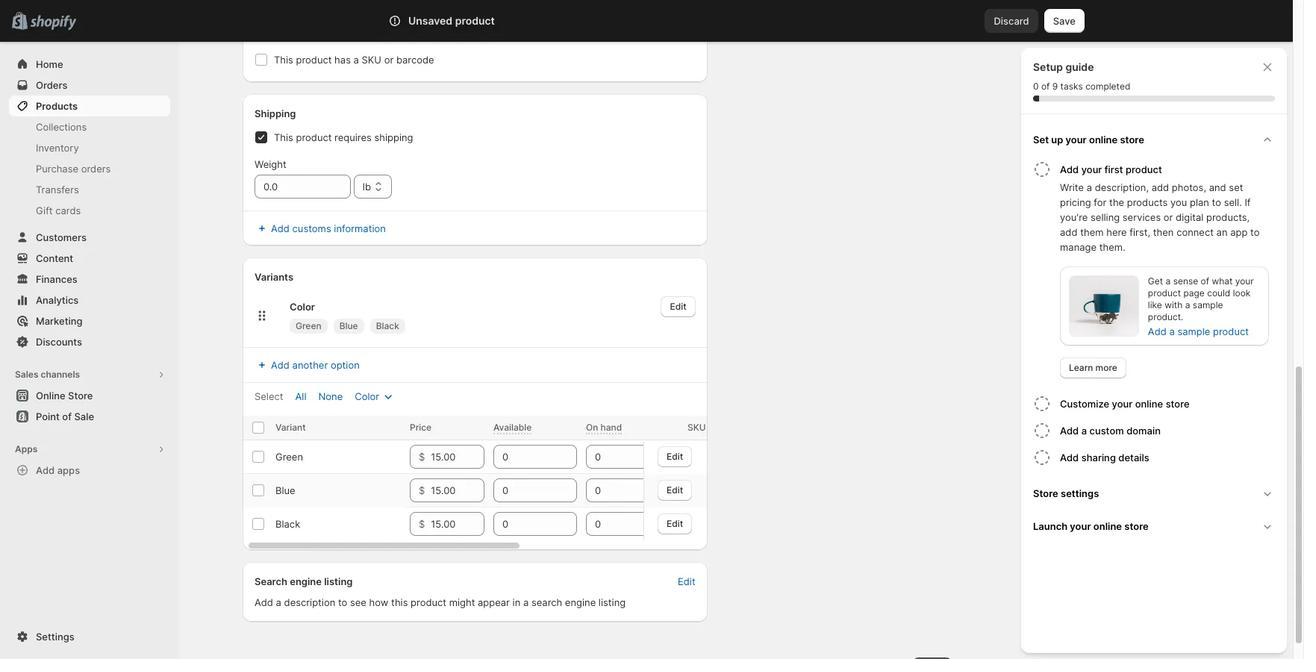 Task type: describe. For each thing, give the bounding box(es) containing it.
shopify
[[353, 6, 388, 18]]

sense
[[1173, 275, 1198, 287]]

zero
[[401, 21, 421, 33]]

sale
[[74, 411, 94, 423]]

complete
[[565, 6, 608, 18]]

content link
[[9, 248, 170, 269]]

customers link
[[9, 227, 170, 248]]

of inside the get a sense of what your product page could look like with a sample product. add a sample product
[[1201, 275, 1209, 287]]

get a sense of what your product page could look like with a sample product. add a sample product
[[1148, 275, 1254, 337]]

a down product.
[[1169, 325, 1175, 337]]

shopify image
[[30, 15, 76, 30]]

gift
[[36, 205, 53, 216]]

content
[[36, 252, 73, 264]]

save
[[1053, 15, 1076, 27]]

learn
[[1069, 362, 1093, 373]]

0 vertical spatial black
[[376, 320, 399, 331]]

inventory
[[36, 142, 79, 154]]

but
[[528, 6, 543, 18]]

1 vertical spatial listing
[[599, 596, 626, 608]]

add for option
[[271, 359, 290, 371]]

on
[[586, 422, 598, 433]]

a right in
[[523, 596, 529, 608]]

customers
[[36, 231, 87, 243]]

barcode
[[396, 54, 434, 66]]

weight
[[255, 158, 286, 170]]

could
[[1207, 287, 1230, 299]]

this for this product has a sku or barcode
[[274, 54, 293, 66]]

write a description, add photos, and set pricing for the products you plan to sell. if you're selling services or digital products, add them here first, then connect an app to manage them.
[[1060, 181, 1260, 253]]

a down page
[[1185, 299, 1190, 311]]

mark add sharing details as done image
[[1033, 449, 1051, 467]]

up
[[1051, 134, 1063, 146]]

set
[[1033, 134, 1049, 146]]

.
[[411, 6, 413, 18]]

and inside write a description, add photos, and set pricing for the products you plan to sell. if you're selling services or digital products, add them here first, then connect an app to manage them.
[[1209, 181, 1226, 193]]

pos
[[391, 6, 411, 18]]

photos,
[[1172, 181, 1206, 193]]

requires
[[335, 131, 372, 143]]

custom
[[1090, 425, 1124, 437]]

sales channels button
[[9, 364, 170, 385]]

0 vertical spatial store
[[1120, 134, 1144, 146]]

or inside write a description, add photos, and set pricing for the products you plan to sell. if you're selling services or digital products, add them here first, then connect an app to manage them.
[[1164, 211, 1173, 223]]

none
[[318, 390, 343, 402]]

learn more link
[[1060, 358, 1126, 378]]

finances
[[36, 273, 77, 285]]

color button
[[346, 386, 405, 407]]

$ for green
[[419, 451, 425, 463]]

more
[[1096, 362, 1117, 373]]

sales
[[610, 6, 634, 18]]

add a sample product button
[[1139, 321, 1258, 342]]

. staff will see a warning, but can complete sales when available inventory reaches zero and below.
[[274, 6, 662, 33]]

sales channels
[[15, 369, 80, 380]]

search for search
[[455, 15, 487, 27]]

0 horizontal spatial see
[[350, 596, 366, 608]]

orders link
[[9, 75, 170, 96]]

add for details
[[1060, 452, 1079, 464]]

add a custom domain
[[1060, 425, 1161, 437]]

products
[[1127, 196, 1168, 208]]

domain
[[1127, 425, 1161, 437]]

1 vertical spatial green
[[275, 451, 303, 463]]

inventory link
[[9, 137, 170, 158]]

of for sale
[[62, 411, 72, 423]]

add apps
[[36, 464, 80, 476]]

add for information
[[271, 222, 290, 234]]

for
[[1094, 196, 1107, 208]]

shipping
[[374, 131, 413, 143]]

a inside add a custom domain button
[[1081, 425, 1087, 437]]

you're
[[1060, 211, 1088, 223]]

0 vertical spatial green
[[296, 320, 321, 331]]

product.
[[1148, 311, 1183, 322]]

available
[[274, 21, 314, 33]]

will
[[441, 6, 456, 18]]

edit inside dropdown button
[[670, 301, 687, 312]]

customize
[[1060, 398, 1109, 410]]

settings
[[36, 631, 74, 643]]

customize your online store
[[1060, 398, 1190, 410]]

the
[[1109, 196, 1124, 208]]

a left description
[[276, 596, 281, 608]]

add apps button
[[9, 460, 170, 481]]

purchase orders link
[[9, 158, 170, 179]]

connect
[[1177, 226, 1214, 238]]

$ for black
[[419, 518, 425, 530]]

options element containing blue
[[275, 484, 295, 496]]

add customs information
[[271, 222, 386, 234]]

product inside button
[[1126, 163, 1162, 175]]

in
[[513, 596, 521, 608]]

manage
[[1060, 241, 1097, 253]]

customs
[[292, 222, 331, 234]]

collections
[[36, 121, 87, 133]]

store for launch your online store
[[1124, 520, 1149, 532]]

add for description
[[255, 596, 273, 608]]

your for customize your online store
[[1112, 398, 1133, 410]]

set
[[1229, 181, 1243, 193]]

$ text field
[[431, 479, 484, 502]]

store inside the setup guide dialog
[[1033, 487, 1058, 499]]

unsaved
[[408, 14, 453, 27]]

what
[[1212, 275, 1233, 287]]

add left apps
[[36, 464, 55, 476]]

add customs information button
[[246, 218, 704, 239]]

online
[[36, 390, 65, 402]]

them
[[1080, 226, 1104, 238]]

guide
[[1066, 60, 1094, 73]]

digital
[[1176, 211, 1204, 223]]

plan
[[1190, 196, 1209, 208]]

point
[[36, 411, 60, 423]]

setup guide
[[1033, 60, 1094, 73]]

0 horizontal spatial sku
[[362, 54, 381, 66]]

0 vertical spatial blue
[[339, 320, 358, 331]]

warning,
[[486, 6, 525, 18]]

mark add a custom domain as done image
[[1033, 422, 1051, 440]]

$ for blue
[[419, 484, 425, 496]]



Task type: vqa. For each thing, say whether or not it's contained in the screenshot.
description the Add
yes



Task type: locate. For each thing, give the bounding box(es) containing it.
them.
[[1099, 241, 1126, 253]]

store up sale
[[68, 390, 93, 402]]

2 vertical spatial to
[[338, 596, 347, 608]]

1 horizontal spatial add
[[1152, 181, 1169, 193]]

unsaved product
[[408, 14, 495, 27]]

add your first product element
[[1030, 180, 1281, 378]]

0 horizontal spatial color
[[290, 301, 315, 313]]

1 horizontal spatial and
[[1209, 181, 1226, 193]]

add left customs
[[271, 222, 290, 234]]

0 vertical spatial sample
[[1193, 299, 1223, 311]]

0 horizontal spatial store
[[68, 390, 93, 402]]

discard button
[[985, 9, 1038, 33]]

home link
[[9, 54, 170, 75]]

information
[[334, 222, 386, 234]]

options element
[[275, 451, 303, 463], [275, 484, 295, 496], [275, 518, 300, 530]]

color right none
[[355, 390, 379, 402]]

select
[[255, 390, 283, 402]]

point of sale link
[[9, 406, 170, 427]]

learn more
[[1069, 362, 1117, 373]]

point of sale button
[[0, 406, 179, 427]]

1 vertical spatial engine
[[565, 596, 596, 608]]

online up add your first product
[[1089, 134, 1118, 146]]

engine right search
[[565, 596, 596, 608]]

blue down variant
[[275, 484, 295, 496]]

1 vertical spatial add
[[1060, 226, 1078, 238]]

look
[[1233, 287, 1251, 299]]

$ text field for black
[[431, 512, 484, 536]]

0 vertical spatial this
[[274, 54, 293, 66]]

add inside button
[[271, 359, 290, 371]]

sell.
[[1224, 196, 1242, 208]]

0 horizontal spatial and
[[424, 21, 441, 33]]

settings
[[1061, 487, 1099, 499]]

1 vertical spatial online
[[1135, 398, 1163, 410]]

add down "search engine listing"
[[255, 596, 273, 608]]

online up domain
[[1135, 398, 1163, 410]]

setup guide dialog
[[1021, 48, 1287, 653]]

this
[[391, 596, 408, 608]]

$ text field down $ text box
[[431, 512, 484, 536]]

add your first product
[[1060, 163, 1162, 175]]

1 vertical spatial this
[[274, 131, 293, 143]]

0 vertical spatial sku
[[362, 54, 381, 66]]

0 vertical spatial $
[[419, 451, 425, 463]]

to left sell.
[[1212, 196, 1221, 208]]

2 horizontal spatial of
[[1201, 275, 1209, 287]]

options element containing black
[[275, 518, 300, 530]]

0 vertical spatial color
[[290, 301, 315, 313]]

of inside button
[[62, 411, 72, 423]]

shopify pos
[[353, 6, 411, 18]]

black up "search engine listing"
[[275, 518, 300, 530]]

1 horizontal spatial color
[[355, 390, 379, 402]]

0 vertical spatial online
[[1089, 134, 1118, 146]]

search engine listing
[[255, 576, 353, 587]]

listing right search
[[599, 596, 626, 608]]

color down variants
[[290, 301, 315, 313]]

of left 9
[[1041, 81, 1050, 92]]

0 horizontal spatial blue
[[275, 484, 295, 496]]

1 vertical spatial or
[[1164, 211, 1173, 223]]

shopify pos link
[[353, 6, 411, 18]]

apps
[[57, 464, 80, 476]]

none button
[[309, 386, 352, 407]]

1 $ from the top
[[419, 451, 425, 463]]

0 vertical spatial to
[[1212, 196, 1221, 208]]

sku
[[362, 54, 381, 66], [688, 422, 706, 433]]

black
[[376, 320, 399, 331], [275, 518, 300, 530]]

on hand
[[586, 422, 622, 433]]

of left sale
[[62, 411, 72, 423]]

green down variant
[[275, 451, 303, 463]]

this down available
[[274, 54, 293, 66]]

1 horizontal spatial black
[[376, 320, 399, 331]]

your right launch
[[1070, 520, 1091, 532]]

add inside 'button'
[[1060, 452, 1079, 464]]

color inside "dropdown button"
[[355, 390, 379, 402]]

of for 9
[[1041, 81, 1050, 92]]

2 horizontal spatial to
[[1250, 226, 1260, 238]]

lb
[[363, 181, 371, 193]]

a right get
[[1166, 275, 1171, 287]]

1 vertical spatial options element
[[275, 484, 295, 496]]

your for add your first product
[[1081, 163, 1102, 175]]

2 this from the top
[[274, 131, 293, 143]]

1 vertical spatial to
[[1250, 226, 1260, 238]]

1 horizontal spatial or
[[1164, 211, 1173, 223]]

store up launch
[[1033, 487, 1058, 499]]

all
[[295, 390, 306, 402]]

1 horizontal spatial store
[[1033, 487, 1058, 499]]

variant
[[275, 422, 306, 433]]

0 horizontal spatial add
[[1060, 226, 1078, 238]]

2 $ from the top
[[419, 484, 425, 496]]

add right mark add sharing details as done image
[[1060, 452, 1079, 464]]

channels
[[41, 369, 80, 380]]

1 vertical spatial store
[[1033, 487, 1058, 499]]

1 vertical spatial and
[[1209, 181, 1226, 193]]

2 options element from the top
[[275, 484, 295, 496]]

and inside . staff will see a warning, but can complete sales when available inventory reaches zero and below.
[[424, 21, 441, 33]]

your right up
[[1066, 134, 1087, 146]]

an
[[1216, 226, 1228, 238]]

add another option
[[271, 359, 360, 371]]

0 vertical spatial or
[[384, 54, 394, 66]]

sales
[[15, 369, 38, 380]]

mark add your first product as done image
[[1033, 160, 1051, 178]]

edit
[[670, 301, 687, 312], [667, 451, 684, 462], [667, 484, 684, 495], [667, 518, 684, 529], [678, 576, 695, 587]]

0 vertical spatial and
[[424, 21, 441, 33]]

a left warning,
[[477, 6, 483, 18]]

3 $ from the top
[[419, 518, 425, 530]]

2 vertical spatial $
[[419, 518, 425, 530]]

hand
[[601, 422, 622, 433]]

1 vertical spatial of
[[1201, 275, 1209, 287]]

1 vertical spatial $ text field
[[431, 512, 484, 536]]

search
[[455, 15, 487, 27], [255, 576, 287, 587]]

a left custom
[[1081, 425, 1087, 437]]

0 vertical spatial options element
[[275, 451, 303, 463]]

your for launch your online store
[[1070, 520, 1091, 532]]

0 horizontal spatial of
[[62, 411, 72, 423]]

gift cards
[[36, 205, 81, 216]]

store up first
[[1120, 134, 1144, 146]]

1 vertical spatial store
[[1166, 398, 1190, 410]]

green up the add another option button
[[296, 320, 321, 331]]

products
[[36, 100, 78, 112]]

0 vertical spatial listing
[[324, 576, 353, 587]]

add for custom
[[1060, 425, 1079, 437]]

add your first product button
[[1060, 156, 1281, 180]]

1 vertical spatial see
[[350, 596, 366, 608]]

and
[[424, 21, 441, 33], [1209, 181, 1226, 193]]

1 vertical spatial black
[[275, 518, 300, 530]]

1 horizontal spatial search
[[455, 15, 487, 27]]

1 $ text field from the top
[[431, 445, 484, 469]]

store settings button
[[1027, 477, 1281, 510]]

0 vertical spatial $ text field
[[431, 445, 484, 469]]

2 vertical spatial options element
[[275, 518, 300, 530]]

1 horizontal spatial see
[[458, 6, 475, 18]]

this
[[274, 54, 293, 66], [274, 131, 293, 143]]

options element containing green
[[275, 451, 303, 463]]

variants
[[255, 271, 293, 283]]

and left set
[[1209, 181, 1226, 193]]

online for customize your online store
[[1135, 398, 1163, 410]]

1 vertical spatial sku
[[688, 422, 706, 433]]

$ text field for green
[[431, 445, 484, 469]]

search for search engine listing
[[255, 576, 287, 587]]

listing up description
[[324, 576, 353, 587]]

blue up option
[[339, 320, 358, 331]]

2 vertical spatial of
[[62, 411, 72, 423]]

2 vertical spatial online
[[1093, 520, 1122, 532]]

online for launch your online store
[[1093, 520, 1122, 532]]

all button
[[286, 386, 315, 407]]

online down settings
[[1093, 520, 1122, 532]]

1 horizontal spatial of
[[1041, 81, 1050, 92]]

add down you're
[[1060, 226, 1078, 238]]

analytics
[[36, 294, 79, 306]]

see up below.
[[458, 6, 475, 18]]

1 horizontal spatial sku
[[688, 422, 706, 433]]

add a description to see how this product might appear in a search engine listing
[[255, 596, 626, 608]]

this down shipping at the left
[[274, 131, 293, 143]]

store
[[68, 390, 93, 402], [1033, 487, 1058, 499]]

a right 'has'
[[354, 54, 359, 66]]

option
[[331, 359, 360, 371]]

1 options element from the top
[[275, 451, 303, 463]]

how
[[369, 596, 388, 608]]

store for customize your online store
[[1166, 398, 1190, 410]]

black up the color "dropdown button" at the bottom
[[376, 320, 399, 331]]

reaches
[[362, 21, 399, 33]]

save button
[[1044, 9, 1085, 33]]

2 $ text field from the top
[[431, 512, 484, 536]]

to right description
[[338, 596, 347, 608]]

or up then
[[1164, 211, 1173, 223]]

add left another
[[271, 359, 290, 371]]

online store button
[[0, 385, 179, 406]]

to right app
[[1250, 226, 1260, 238]]

see inside . staff will see a warning, but can complete sales when available inventory reaches zero and below.
[[458, 6, 475, 18]]

Weight text field
[[255, 175, 351, 199]]

online store
[[36, 390, 93, 402]]

like
[[1148, 299, 1162, 311]]

edit button
[[658, 446, 693, 467], [658, 480, 693, 501], [658, 513, 693, 534], [669, 571, 704, 592]]

description
[[284, 596, 335, 608]]

1 vertical spatial blue
[[275, 484, 295, 496]]

search inside button
[[455, 15, 487, 27]]

0 vertical spatial see
[[458, 6, 475, 18]]

your inside the get a sense of what your product page could look like with a sample product. add a sample product
[[1235, 275, 1254, 287]]

your up look
[[1235, 275, 1254, 287]]

a inside . staff will see a warning, but can complete sales when available inventory reaches zero and below.
[[477, 6, 483, 18]]

of up page
[[1201, 275, 1209, 287]]

purchase orders
[[36, 163, 111, 175]]

write
[[1060, 181, 1084, 193]]

add down product.
[[1148, 325, 1167, 337]]

your up add a custom domain
[[1112, 398, 1133, 410]]

0 vertical spatial search
[[455, 15, 487, 27]]

collections link
[[9, 116, 170, 137]]

1 horizontal spatial engine
[[565, 596, 596, 608]]

add up products
[[1152, 181, 1169, 193]]

add for first
[[1060, 163, 1079, 175]]

0 horizontal spatial listing
[[324, 576, 353, 587]]

1 this from the top
[[274, 54, 293, 66]]

a inside write a description, add photos, and set pricing for the products you plan to sell. if you're selling services or digital products, add them here first, then connect an app to manage them.
[[1087, 181, 1092, 193]]

0 vertical spatial add
[[1152, 181, 1169, 193]]

0 vertical spatial of
[[1041, 81, 1050, 92]]

and down staff
[[424, 21, 441, 33]]

add inside the get a sense of what your product page could look like with a sample product. add a sample product
[[1148, 325, 1167, 337]]

a right 'write'
[[1087, 181, 1092, 193]]

this product requires shipping
[[274, 131, 413, 143]]

0 vertical spatial store
[[68, 390, 93, 402]]

0 horizontal spatial to
[[338, 596, 347, 608]]

analytics link
[[9, 290, 170, 311]]

transfers
[[36, 184, 79, 196]]

0 horizontal spatial engine
[[290, 576, 322, 587]]

0 horizontal spatial or
[[384, 54, 394, 66]]

or left barcode
[[384, 54, 394, 66]]

mark customize your online store as done image
[[1033, 395, 1051, 413]]

store up add a custom domain button
[[1166, 398, 1190, 410]]

$ text field up $ text box
[[431, 445, 484, 469]]

add up 'write'
[[1060, 163, 1079, 175]]

this for this product requires shipping
[[274, 131, 293, 143]]

add inside button
[[271, 222, 290, 234]]

0 horizontal spatial black
[[275, 518, 300, 530]]

when
[[637, 6, 662, 18]]

marketing
[[36, 315, 82, 327]]

your left first
[[1081, 163, 1102, 175]]

1 vertical spatial search
[[255, 576, 287, 587]]

gift cards link
[[9, 200, 170, 221]]

this product has a sku or barcode
[[274, 54, 434, 66]]

1 horizontal spatial listing
[[599, 596, 626, 608]]

discard
[[994, 15, 1029, 27]]

1 vertical spatial color
[[355, 390, 379, 402]]

2 vertical spatial store
[[1124, 520, 1149, 532]]

below.
[[444, 21, 473, 33]]

$ text field
[[431, 445, 484, 469], [431, 512, 484, 536]]

store down store settings button
[[1124, 520, 1149, 532]]

first
[[1105, 163, 1123, 175]]

products,
[[1206, 211, 1250, 223]]

0 vertical spatial engine
[[290, 576, 322, 587]]

transfers link
[[9, 179, 170, 200]]

sample down 'could'
[[1193, 299, 1223, 311]]

has
[[335, 54, 351, 66]]

see left how on the left bottom
[[350, 596, 366, 608]]

add a custom domain button
[[1060, 417, 1281, 444]]

can
[[546, 6, 562, 18]]

1 vertical spatial $
[[419, 484, 425, 496]]

set up your online store button
[[1027, 123, 1281, 156]]

1 horizontal spatial to
[[1212, 196, 1221, 208]]

1 horizontal spatial blue
[[339, 320, 358, 331]]

add right mark add a custom domain as done image
[[1060, 425, 1079, 437]]

None number field
[[493, 445, 555, 469], [586, 445, 647, 469], [493, 479, 555, 502], [586, 479, 647, 502], [493, 512, 555, 536], [586, 512, 647, 536], [493, 445, 555, 469], [586, 445, 647, 469], [493, 479, 555, 502], [586, 479, 647, 502], [493, 512, 555, 536], [586, 512, 647, 536]]

1 vertical spatial sample
[[1178, 325, 1210, 337]]

purchase
[[36, 163, 78, 175]]

sample down product.
[[1178, 325, 1210, 337]]

sharing
[[1081, 452, 1116, 464]]

description,
[[1095, 181, 1149, 193]]

engine up description
[[290, 576, 322, 587]]

discounts link
[[9, 331, 170, 352]]

0 horizontal spatial search
[[255, 576, 287, 587]]

first,
[[1130, 226, 1150, 238]]

0
[[1033, 81, 1039, 92]]

selling
[[1091, 211, 1120, 223]]

3 options element from the top
[[275, 518, 300, 530]]



